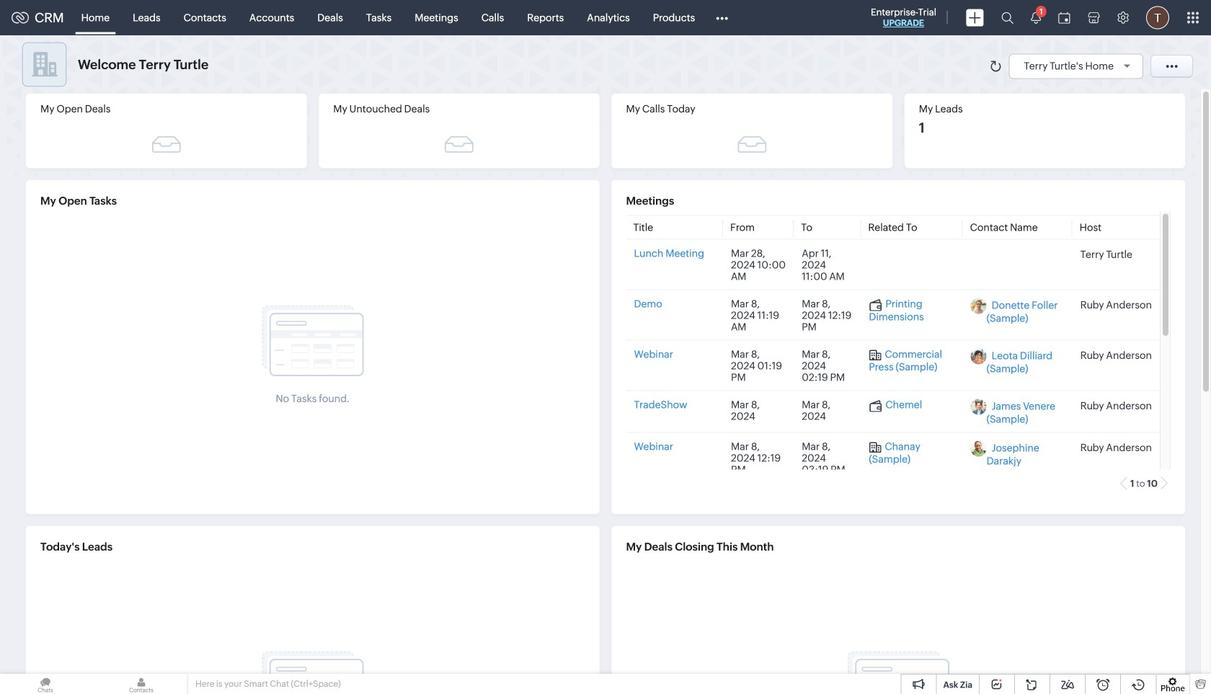 Task type: vqa. For each thing, say whether or not it's contained in the screenshot.
create menu Image
yes



Task type: describe. For each thing, give the bounding box(es) containing it.
create menu image
[[967, 9, 985, 26]]

create menu element
[[958, 0, 993, 35]]

Other Modules field
[[707, 6, 738, 29]]

profile image
[[1147, 6, 1170, 29]]

search image
[[1002, 12, 1014, 24]]



Task type: locate. For each thing, give the bounding box(es) containing it.
logo image
[[12, 12, 29, 23]]

search element
[[993, 0, 1023, 35]]

chats image
[[0, 674, 91, 695]]

contacts image
[[96, 674, 187, 695]]

calendar image
[[1059, 12, 1071, 23]]

signals element
[[1023, 0, 1050, 35]]

profile element
[[1138, 0, 1179, 35]]



